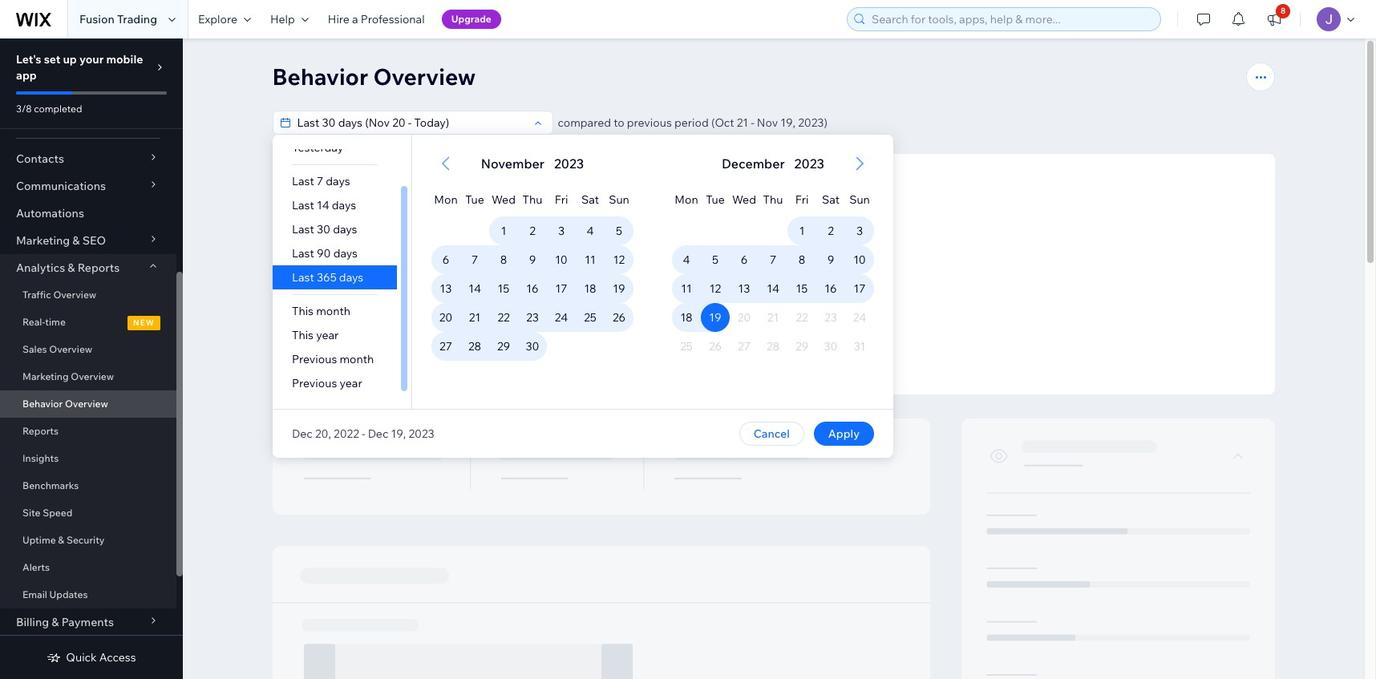 Task type: describe. For each thing, give the bounding box(es) containing it.
uptime & security
[[22, 534, 105, 546]]

nov
[[757, 116, 778, 130]]

alerts
[[22, 562, 50, 574]]

0 horizontal spatial 12
[[613, 253, 625, 267]]

2 6 from the left
[[741, 253, 748, 267]]

site speed link
[[0, 500, 176, 527]]

alert containing november
[[476, 154, 589, 173]]

hire a professional
[[328, 12, 425, 26]]

traffic.
[[862, 312, 891, 324]]

access
[[99, 651, 136, 665]]

cancel button
[[739, 422, 804, 446]]

1 17 from the left
[[555, 282, 567, 296]]

1 horizontal spatial 11
[[681, 282, 692, 296]]

1 vertical spatial 19,
[[391, 427, 406, 441]]

2 16 from the left
[[825, 282, 837, 296]]

30 inside list box
[[316, 222, 330, 237]]

billing
[[16, 615, 49, 630]]

last for last 90 days
[[292, 246, 314, 261]]

0 vertical spatial 11
[[585, 253, 595, 267]]

upgrade button
[[442, 10, 501, 29]]

tue for 5
[[706, 193, 725, 207]]

2022
[[333, 427, 359, 441]]

app
[[16, 68, 37, 83]]

1 10 from the left
[[555, 253, 567, 267]]

0 vertical spatial 19
[[613, 282, 625, 296]]

2 horizontal spatial 14
[[767, 282, 779, 296]]

30 inside row
[[525, 339, 539, 354]]

1 dec from the left
[[292, 427, 312, 441]]

3/8
[[16, 103, 32, 115]]

& for marketing
[[72, 233, 80, 248]]

overview
[[712, 312, 752, 324]]

days for last 90 days
[[333, 246, 357, 261]]

quick access button
[[47, 651, 136, 665]]

compared to previous period (oct 21 - nov 19, 2023)
[[558, 116, 828, 130]]

learn how to boost your traffic
[[705, 339, 842, 351]]

24
[[555, 310, 568, 325]]

27
[[439, 339, 452, 354]]

tuesday, december 19, 2023 cell
[[701, 303, 730, 332]]

your inside the let's set up your mobile app
[[79, 52, 104, 67]]

completed
[[34, 103, 82, 115]]

automations
[[16, 206, 84, 221]]

sat for 9
[[822, 193, 840, 207]]

8 button
[[1257, 0, 1292, 39]]

days for last 7 days
[[326, 174, 350, 189]]

365
[[316, 270, 336, 285]]

28
[[468, 339, 481, 354]]

1 vertical spatial reports
[[22, 425, 59, 437]]

0 horizontal spatial 2023
[[408, 427, 434, 441]]

analytics & reports button
[[0, 254, 176, 282]]

(oct
[[712, 116, 735, 130]]

hire a professional link
[[318, 0, 435, 39]]

1 horizontal spatial 12
[[709, 282, 721, 296]]

1 horizontal spatial -
[[751, 116, 755, 130]]

fusion trading
[[79, 12, 157, 26]]

1 6 from the left
[[442, 253, 449, 267]]

2 10 from the left
[[853, 253, 866, 267]]

0 horizontal spatial 8
[[500, 253, 507, 267]]

21 inside row
[[469, 310, 480, 325]]

apply
[[828, 427, 860, 441]]

19 inside cell
[[709, 310, 721, 325]]

automations link
[[0, 200, 176, 227]]

quick
[[66, 651, 97, 665]]

time
[[45, 316, 66, 328]]

period
[[675, 116, 709, 130]]

& for uptime
[[58, 534, 64, 546]]

mon for 6
[[434, 193, 457, 207]]

1 vertical spatial to
[[754, 339, 763, 351]]

2023 for december
[[794, 156, 824, 172]]

row containing 11
[[672, 274, 874, 303]]

marketing overview link
[[0, 363, 176, 391]]

0 horizontal spatial 14
[[316, 198, 329, 213]]

1 vertical spatial 5
[[712, 253, 718, 267]]

a
[[352, 12, 358, 26]]

29
[[497, 339, 510, 354]]

& for analytics
[[68, 261, 75, 275]]

sales overview
[[22, 343, 92, 355]]

22
[[497, 310, 510, 325]]

cancel
[[753, 427, 790, 441]]

1 horizontal spatial behavior overview
[[272, 63, 476, 91]]

2 dec from the left
[[368, 427, 388, 441]]

1 horizontal spatial 7
[[471, 253, 478, 267]]

row containing 27
[[431, 332, 633, 361]]

row containing 13
[[431, 274, 633, 303]]

mon for 4
[[675, 193, 698, 207]]

set
[[44, 52, 60, 67]]

hire
[[328, 12, 350, 26]]

23
[[526, 310, 539, 325]]

new
[[133, 318, 155, 328]]

2 for 8
[[828, 224, 834, 238]]

billing & payments button
[[0, 609, 176, 636]]

trading
[[117, 12, 157, 26]]

overview for sales overview link
[[49, 343, 92, 355]]

2 17 from the left
[[854, 282, 866, 296]]

security
[[67, 534, 105, 546]]

1 horizontal spatial 8
[[798, 253, 805, 267]]

help
[[270, 12, 295, 26]]

seo
[[82, 233, 106, 248]]

not enough traffic you'll get an overview once your site has more traffic.
[[656, 292, 891, 324]]

2023)
[[798, 116, 828, 130]]

wed for 8
[[491, 193, 515, 207]]

sat for 11
[[581, 193, 599, 207]]

email updates link
[[0, 582, 176, 609]]

uptime
[[22, 534, 56, 546]]

month for previous month
[[339, 352, 374, 367]]

behavior overview inside sidebar 'element'
[[22, 398, 108, 410]]

2 vertical spatial your
[[793, 339, 813, 351]]

90
[[316, 246, 331, 261]]

updates
[[49, 589, 88, 601]]

previous
[[627, 116, 672, 130]]

25
[[584, 310, 596, 325]]

last 30 days
[[292, 222, 357, 237]]

traffic inside not enough traffic you'll get an overview once your site has more traffic.
[[790, 292, 823, 307]]

fusion
[[79, 12, 115, 26]]

compared
[[558, 116, 611, 130]]

1 vertical spatial 18
[[680, 310, 692, 325]]

enough
[[747, 292, 788, 307]]

billing & payments
[[16, 615, 114, 630]]

this year
[[292, 328, 338, 343]]

previous for previous year
[[292, 376, 337, 391]]

up
[[63, 52, 77, 67]]

grid containing december
[[653, 135, 893, 409]]

mobile
[[106, 52, 143, 67]]

behavior inside sidebar 'element'
[[22, 398, 63, 410]]

0 horizontal spatial -
[[361, 427, 365, 441]]

marketing & seo button
[[0, 227, 176, 254]]

dec 20, 2022 - dec 19, 2023
[[292, 427, 434, 441]]

sidebar element
[[0, 39, 183, 680]]

sun for 12
[[609, 193, 629, 207]]

traffic overview link
[[0, 282, 176, 309]]



Task type: vqa. For each thing, say whether or not it's contained in the screenshot.
Design button
no



Task type: locate. For each thing, give the bounding box(es) containing it.
marketing for marketing overview
[[22, 371, 69, 383]]

last for last 30 days
[[292, 222, 314, 237]]

3/8 completed
[[16, 103, 82, 115]]

2 for 10
[[529, 224, 535, 238]]

previous down this year
[[292, 352, 337, 367]]

this for this month
[[292, 304, 313, 318]]

last 90 days
[[292, 246, 357, 261]]

reports link
[[0, 418, 176, 445]]

7
[[316, 174, 323, 189], [471, 253, 478, 267], [770, 253, 776, 267]]

last for last 7 days
[[292, 174, 314, 189]]

14 up once
[[767, 282, 779, 296]]

more
[[837, 312, 860, 324]]

real-time
[[22, 316, 66, 328]]

wed down november
[[491, 193, 515, 207]]

marketing overview
[[22, 371, 114, 383]]

row group for grid containing november
[[412, 217, 653, 409]]

marketing & seo
[[16, 233, 106, 248]]

2 previous from the top
[[292, 376, 337, 391]]

1 vertical spatial 19
[[709, 310, 721, 325]]

overview down the marketing overview link
[[65, 398, 108, 410]]

yesterday
[[292, 140, 343, 155]]

0 horizontal spatial 9
[[529, 253, 536, 267]]

traffic overview
[[22, 289, 96, 301]]

this
[[292, 304, 313, 318], [292, 328, 313, 343]]

get
[[682, 312, 697, 324]]

& right billing
[[52, 615, 59, 630]]

0 horizontal spatial 7
[[316, 174, 323, 189]]

0 vertical spatial 12
[[613, 253, 625, 267]]

grid
[[412, 135, 653, 409], [653, 135, 893, 409]]

12 left not
[[709, 282, 721, 296]]

learn
[[705, 339, 731, 351]]

10 up 24
[[555, 253, 567, 267]]

0 vertical spatial your
[[79, 52, 104, 67]]

sat down 2023) at the right top of page
[[822, 193, 840, 207]]

3 last from the top
[[292, 222, 314, 237]]

tue for 7
[[465, 193, 484, 207]]

1 alert from the left
[[476, 154, 589, 173]]

behavior down marketing overview on the bottom left of page
[[22, 398, 63, 410]]

2 13 from the left
[[738, 282, 750, 296]]

1 horizontal spatial 30
[[525, 339, 539, 354]]

1 for 7
[[799, 224, 805, 238]]

overview down sales overview link
[[71, 371, 114, 383]]

overview for the marketing overview link
[[71, 371, 114, 383]]

overview down analytics & reports
[[53, 289, 96, 301]]

marketing for marketing & seo
[[16, 233, 70, 248]]

1 horizontal spatial thu
[[763, 193, 783, 207]]

year for this year
[[316, 328, 338, 343]]

-
[[751, 116, 755, 130], [361, 427, 365, 441]]

13 up 20
[[440, 282, 452, 296]]

18
[[584, 282, 596, 296], [680, 310, 692, 325]]

1
[[501, 224, 506, 238], [799, 224, 805, 238]]

1 tue from the left
[[465, 193, 484, 207]]

15 up the site
[[796, 282, 808, 296]]

benchmarks link
[[0, 473, 176, 500]]

1 horizontal spatial 4
[[683, 253, 690, 267]]

4
[[586, 224, 594, 238], [683, 253, 690, 267]]

0 vertical spatial 18
[[584, 282, 596, 296]]

0 horizontal spatial mon tue wed thu
[[434, 193, 542, 207]]

insights link
[[0, 445, 176, 473]]

1 horizontal spatial wed
[[732, 193, 756, 207]]

days for last 14 days
[[332, 198, 356, 213]]

6
[[442, 253, 449, 267], [741, 253, 748, 267]]

1 horizontal spatial 16
[[825, 282, 837, 296]]

let's set up your mobile app
[[16, 52, 143, 83]]

overview up marketing overview on the bottom left of page
[[49, 343, 92, 355]]

1 horizontal spatial year
[[339, 376, 362, 391]]

2023 down 2023) at the right top of page
[[794, 156, 824, 172]]

1 horizontal spatial 15
[[796, 282, 808, 296]]

9 up 23 on the top left of page
[[529, 253, 536, 267]]

6 up 20
[[442, 253, 449, 267]]

16 up has
[[825, 282, 837, 296]]

alerts link
[[0, 554, 176, 582]]

site speed
[[22, 507, 72, 519]]

previous month
[[292, 352, 374, 367]]

once
[[754, 312, 776, 324]]

26
[[612, 310, 625, 325]]

1 horizontal spatial fri
[[795, 193, 809, 207]]

thu for 7
[[763, 193, 783, 207]]

15 up 22
[[497, 282, 509, 296]]

communications button
[[0, 172, 176, 200]]

2023 right 2022
[[408, 427, 434, 441]]

wed for 6
[[732, 193, 756, 207]]

your right up
[[79, 52, 104, 67]]

11 up 25
[[585, 253, 595, 267]]

2 3 from the left
[[856, 224, 863, 238]]

row containing 6
[[431, 245, 633, 274]]

1 vertical spatial traffic
[[816, 339, 842, 351]]

grid containing november
[[412, 135, 653, 409]]

analytics
[[16, 261, 65, 275]]

row group
[[412, 217, 653, 409], [653, 217, 893, 409]]

0 horizontal spatial to
[[614, 116, 625, 130]]

16 up 23 on the top left of page
[[526, 282, 538, 296]]

1 horizontal spatial 13
[[738, 282, 750, 296]]

tue down november
[[465, 193, 484, 207]]

reports up insights
[[22, 425, 59, 437]]

1 wed from the left
[[491, 193, 515, 207]]

1 vertical spatial 11
[[681, 282, 692, 296]]

12 up 26
[[613, 253, 625, 267]]

days for last 30 days
[[333, 222, 357, 237]]

21 up 28 on the left
[[469, 310, 480, 325]]

10 up more
[[853, 253, 866, 267]]

0 horizontal spatial 15
[[497, 282, 509, 296]]

0 horizontal spatial year
[[316, 328, 338, 343]]

year up previous month at the left bottom of page
[[316, 328, 338, 343]]

0 horizontal spatial 1
[[501, 224, 506, 238]]

marketing up analytics
[[16, 233, 70, 248]]

traffic up the site
[[790, 292, 823, 307]]

0 horizontal spatial 17
[[555, 282, 567, 296]]

behavior overview down marketing overview on the bottom left of page
[[22, 398, 108, 410]]

2 fri from the left
[[795, 193, 809, 207]]

days up last 14 days
[[326, 174, 350, 189]]

2023 for november
[[554, 156, 584, 172]]

2 wed from the left
[[732, 193, 756, 207]]

21 right (oct
[[737, 116, 749, 130]]

1 horizontal spatial 19
[[709, 310, 721, 325]]

0 horizontal spatial 5
[[616, 224, 622, 238]]

sales
[[22, 343, 47, 355]]

4 last from the top
[[292, 246, 314, 261]]

overview for traffic overview link
[[53, 289, 96, 301]]

last 14 days
[[292, 198, 356, 213]]

year for previous year
[[339, 376, 362, 391]]

thu for 9
[[522, 193, 542, 207]]

year down previous month at the left bottom of page
[[339, 376, 362, 391]]

18 up 25
[[584, 282, 596, 296]]

last down last 14 days
[[292, 222, 314, 237]]

1 mon tue wed thu from the left
[[434, 193, 542, 207]]

month up this year
[[316, 304, 350, 318]]

1 vertical spatial year
[[339, 376, 362, 391]]

2 horizontal spatial 2023
[[794, 156, 824, 172]]

2 2 from the left
[[828, 224, 834, 238]]

1 horizontal spatial 2
[[828, 224, 834, 238]]

last 365 days
[[292, 270, 363, 285]]

13 up overview
[[738, 282, 750, 296]]

to
[[614, 116, 625, 130], [754, 339, 763, 351]]

previous year
[[292, 376, 362, 391]]

21
[[737, 116, 749, 130], [469, 310, 480, 325]]

behavior overview down hire a professional
[[272, 63, 476, 91]]

to left previous
[[614, 116, 625, 130]]

0 horizontal spatial tue
[[465, 193, 484, 207]]

2 grid from the left
[[653, 135, 893, 409]]

days right '365'
[[339, 270, 363, 285]]

0 horizontal spatial 6
[[442, 253, 449, 267]]

1 16 from the left
[[526, 282, 538, 296]]

1 mon from the left
[[434, 193, 457, 207]]

row containing 18
[[672, 303, 874, 332]]

your right boost
[[793, 339, 813, 351]]

Search for tools, apps, help & more... field
[[867, 8, 1156, 30]]

1 horizontal spatial mon tue wed thu
[[675, 193, 783, 207]]

behavior overview link
[[0, 391, 176, 418]]

2 last from the top
[[292, 198, 314, 213]]

1 vertical spatial month
[[339, 352, 374, 367]]

0 vertical spatial -
[[751, 116, 755, 130]]

month
[[316, 304, 350, 318], [339, 352, 374, 367]]

behavior
[[272, 63, 368, 91], [22, 398, 63, 410]]

email
[[22, 589, 47, 601]]

1 horizontal spatial 14
[[468, 282, 481, 296]]

0 horizontal spatial behavior
[[22, 398, 63, 410]]

& for billing
[[52, 615, 59, 630]]

your inside not enough traffic you'll get an overview once your site has more traffic.
[[779, 312, 799, 324]]

0 horizontal spatial sat
[[581, 193, 599, 207]]

2 9 from the left
[[827, 253, 834, 267]]

0 vertical spatial this
[[292, 304, 313, 318]]

your left the site
[[779, 312, 799, 324]]

this down this month
[[292, 328, 313, 343]]

2 mon tue wed thu from the left
[[675, 193, 783, 207]]

this for this year
[[292, 328, 313, 343]]

19 up 26
[[613, 282, 625, 296]]

0 vertical spatial 4
[[586, 224, 594, 238]]

overview for behavior overview link
[[65, 398, 108, 410]]

2 1 from the left
[[799, 224, 805, 238]]

0 vertical spatial 5
[[616, 224, 622, 238]]

30 up 90
[[316, 222, 330, 237]]

17 up 24
[[555, 282, 567, 296]]

dec
[[292, 427, 312, 441], [368, 427, 388, 441]]

1 vertical spatial 30
[[525, 339, 539, 354]]

last left 90
[[292, 246, 314, 261]]

row group for grid containing december
[[653, 217, 893, 409]]

1 vertical spatial 4
[[683, 253, 690, 267]]

benchmarks
[[22, 480, 79, 492]]

list box
[[272, 136, 411, 396]]

1 horizontal spatial 10
[[853, 253, 866, 267]]

11
[[585, 253, 595, 267], [681, 282, 692, 296]]

this up this year
[[292, 304, 313, 318]]

has
[[819, 312, 835, 324]]

& right uptime
[[58, 534, 64, 546]]

mon tue wed thu down december
[[675, 193, 783, 207]]

alert containing december
[[717, 154, 829, 173]]

2 row group from the left
[[653, 217, 893, 409]]

1 horizontal spatial 19,
[[781, 116, 796, 130]]

to right the how
[[754, 339, 763, 351]]

list box containing yesterday
[[272, 136, 411, 396]]

tue down december
[[706, 193, 725, 207]]

upgrade
[[451, 13, 492, 25]]

days right 90
[[333, 246, 357, 261]]

0 horizontal spatial 11
[[585, 253, 595, 267]]

0 horizontal spatial alert
[[476, 154, 589, 173]]

1 15 from the left
[[497, 282, 509, 296]]

1 horizontal spatial sun
[[849, 193, 870, 207]]

year
[[316, 328, 338, 343], [339, 376, 362, 391]]

contacts button
[[0, 145, 176, 172]]

days up "last 90 days" on the top left of the page
[[333, 222, 357, 237]]

0 vertical spatial previous
[[292, 352, 337, 367]]

your
[[79, 52, 104, 67], [779, 312, 799, 324], [793, 339, 813, 351]]

row
[[431, 178, 633, 217], [672, 178, 874, 217], [431, 217, 633, 245], [672, 217, 874, 245], [431, 245, 633, 274], [672, 245, 874, 274], [431, 274, 633, 303], [672, 274, 874, 303], [431, 303, 633, 332], [672, 303, 874, 332], [431, 332, 633, 361], [672, 332, 874, 361], [431, 361, 633, 390]]

1 horizontal spatial 18
[[680, 310, 692, 325]]

& down marketing & seo
[[68, 261, 75, 275]]

9 up has
[[827, 253, 834, 267]]

alert down the compared
[[476, 154, 589, 173]]

1 thu from the left
[[522, 193, 542, 207]]

1 horizontal spatial sat
[[822, 193, 840, 207]]

0 vertical spatial reports
[[78, 261, 120, 275]]

20,
[[315, 427, 331, 441]]

1 13 from the left
[[440, 282, 452, 296]]

how
[[733, 339, 752, 351]]

0 horizontal spatial 30
[[316, 222, 330, 237]]

site
[[22, 507, 41, 519]]

2 alert from the left
[[717, 154, 829, 173]]

1 horizontal spatial 5
[[712, 253, 718, 267]]

6 up not
[[741, 253, 748, 267]]

previous down previous month at the left bottom of page
[[292, 376, 337, 391]]

0 horizontal spatial dec
[[292, 427, 312, 441]]

2 tue from the left
[[706, 193, 725, 207]]

1 horizontal spatial 1
[[799, 224, 805, 238]]

last for last 365 days
[[292, 270, 314, 285]]

last left '365'
[[292, 270, 314, 285]]

reports down seo
[[78, 261, 120, 275]]

communications
[[16, 179, 106, 193]]

0 vertical spatial behavior overview
[[272, 63, 476, 91]]

thu down november
[[522, 193, 542, 207]]

thu down december
[[763, 193, 783, 207]]

previous for previous month
[[292, 352, 337, 367]]

0 vertical spatial 30
[[316, 222, 330, 237]]

quick access
[[66, 651, 136, 665]]

18 left the 'an'
[[680, 310, 692, 325]]

payments
[[61, 615, 114, 630]]

2 thu from the left
[[763, 193, 783, 207]]

1 previous from the top
[[292, 352, 337, 367]]

0 horizontal spatial 10
[[555, 253, 567, 267]]

8 inside button
[[1281, 6, 1286, 16]]

an
[[699, 312, 710, 324]]

page skeleton image
[[272, 419, 1275, 680]]

0 horizontal spatial reports
[[22, 425, 59, 437]]

december
[[722, 156, 785, 172]]

uptime & security link
[[0, 527, 176, 554]]

0 horizontal spatial 3
[[558, 224, 564, 238]]

1 vertical spatial behavior overview
[[22, 398, 108, 410]]

2 15 from the left
[[796, 282, 808, 296]]

last for last 14 days
[[292, 198, 314, 213]]

1 horizontal spatial tue
[[706, 193, 725, 207]]

1 row group from the left
[[412, 217, 653, 409]]

last down last 7 days
[[292, 198, 314, 213]]

14 up 28 on the left
[[468, 282, 481, 296]]

1 fri from the left
[[554, 193, 568, 207]]

reports inside dropdown button
[[78, 261, 120, 275]]

tue
[[465, 193, 484, 207], [706, 193, 725, 207]]

2 horizontal spatial 7
[[770, 253, 776, 267]]

0 vertical spatial year
[[316, 328, 338, 343]]

behavior down hire
[[272, 63, 368, 91]]

1 horizontal spatial 21
[[737, 116, 749, 130]]

contacts
[[16, 152, 64, 166]]

apply button
[[814, 422, 874, 446]]

1 vertical spatial 21
[[469, 310, 480, 325]]

1 horizontal spatial behavior
[[272, 63, 368, 91]]

0 vertical spatial 19,
[[781, 116, 796, 130]]

dec left 20, at bottom left
[[292, 427, 312, 441]]

fri for 10
[[554, 193, 568, 207]]

wed
[[491, 193, 515, 207], [732, 193, 756, 207]]

1 horizontal spatial 17
[[854, 282, 866, 296]]

last up last 14 days
[[292, 174, 314, 189]]

0 horizontal spatial behavior overview
[[22, 398, 108, 410]]

2 sun from the left
[[849, 193, 870, 207]]

this month
[[292, 304, 350, 318]]

0 vertical spatial traffic
[[790, 292, 823, 307]]

1 this from the top
[[292, 304, 313, 318]]

last
[[292, 174, 314, 189], [292, 198, 314, 213], [292, 222, 314, 237], [292, 246, 314, 261], [292, 270, 314, 285]]

1 horizontal spatial dec
[[368, 427, 388, 441]]

1 vertical spatial this
[[292, 328, 313, 343]]

None field
[[292, 112, 528, 134]]

marketing inside dropdown button
[[16, 233, 70, 248]]

1 3 from the left
[[558, 224, 564, 238]]

sat down the compared
[[581, 193, 599, 207]]

2 mon from the left
[[675, 193, 698, 207]]

17 up more
[[854, 282, 866, 296]]

mon tue wed thu down november
[[434, 193, 542, 207]]

0 horizontal spatial 18
[[584, 282, 596, 296]]

30
[[316, 222, 330, 237], [525, 339, 539, 354]]

1 sun from the left
[[609, 193, 629, 207]]

1 2 from the left
[[529, 224, 535, 238]]

mon tue wed thu for 5
[[675, 193, 783, 207]]

2 sat from the left
[[822, 193, 840, 207]]

1 last from the top
[[292, 174, 314, 189]]

0 vertical spatial 21
[[737, 116, 749, 130]]

1 horizontal spatial 2023
[[554, 156, 584, 172]]

0 vertical spatial behavior
[[272, 63, 368, 91]]

row containing 4
[[672, 245, 874, 274]]

16
[[526, 282, 538, 296], [825, 282, 837, 296]]

0 vertical spatial to
[[614, 116, 625, 130]]

1 vertical spatial behavior
[[22, 398, 63, 410]]

- right 2022
[[361, 427, 365, 441]]

insights
[[22, 452, 59, 465]]

1 for 9
[[501, 224, 506, 238]]

0 horizontal spatial mon
[[434, 193, 457, 207]]

1 grid from the left
[[412, 135, 653, 409]]

1 vertical spatial your
[[779, 312, 799, 324]]

marketing down sales in the bottom left of the page
[[22, 371, 69, 383]]

days
[[326, 174, 350, 189], [332, 198, 356, 213], [333, 222, 357, 237], [333, 246, 357, 261], [339, 270, 363, 285]]

traffic down has
[[816, 339, 842, 351]]

1 1 from the left
[[501, 224, 506, 238]]

0 horizontal spatial sun
[[609, 193, 629, 207]]

alert down nov
[[717, 154, 829, 173]]

traffic
[[22, 289, 51, 301]]

0 horizontal spatial 19
[[613, 282, 625, 296]]

month up previous year on the bottom of page
[[339, 352, 374, 367]]

19, right 2022
[[391, 427, 406, 441]]

sun for 10
[[849, 193, 870, 207]]

- left nov
[[751, 116, 755, 130]]

days for last 365 days
[[339, 270, 363, 285]]

site
[[801, 312, 817, 324]]

19, right nov
[[781, 116, 796, 130]]

2 this from the top
[[292, 328, 313, 343]]

1 horizontal spatial 3
[[856, 224, 863, 238]]

1 sat from the left
[[581, 193, 599, 207]]

30 right 29
[[525, 339, 539, 354]]

11 up get
[[681, 282, 692, 296]]

dec right 2022
[[368, 427, 388, 441]]

month for this month
[[316, 304, 350, 318]]

3 for 11
[[558, 224, 564, 238]]

5 last from the top
[[292, 270, 314, 285]]

& left seo
[[72, 233, 80, 248]]

0 horizontal spatial 21
[[469, 310, 480, 325]]

not
[[724, 292, 744, 307]]

fri for 8
[[795, 193, 809, 207]]

19 right get
[[709, 310, 721, 325]]

1 horizontal spatial to
[[754, 339, 763, 351]]

last 7 days
[[292, 174, 350, 189]]

14 up last 30 days
[[316, 198, 329, 213]]

wed down december
[[732, 193, 756, 207]]

sat
[[581, 193, 599, 207], [822, 193, 840, 207]]

mon tue wed thu for 7
[[434, 193, 542, 207]]

overview down professional
[[373, 63, 476, 91]]

2023 down the compared
[[554, 156, 584, 172]]

1 9 from the left
[[529, 253, 536, 267]]

1 vertical spatial -
[[361, 427, 365, 441]]

row containing 20
[[431, 303, 633, 332]]

analytics & reports
[[16, 261, 120, 275]]

3 for 9
[[856, 224, 863, 238]]

alert
[[476, 154, 589, 173], [717, 154, 829, 173]]

1 vertical spatial previous
[[292, 376, 337, 391]]

marketing
[[16, 233, 70, 248], [22, 371, 69, 383]]

1 horizontal spatial mon
[[675, 193, 698, 207]]

days up last 30 days
[[332, 198, 356, 213]]



